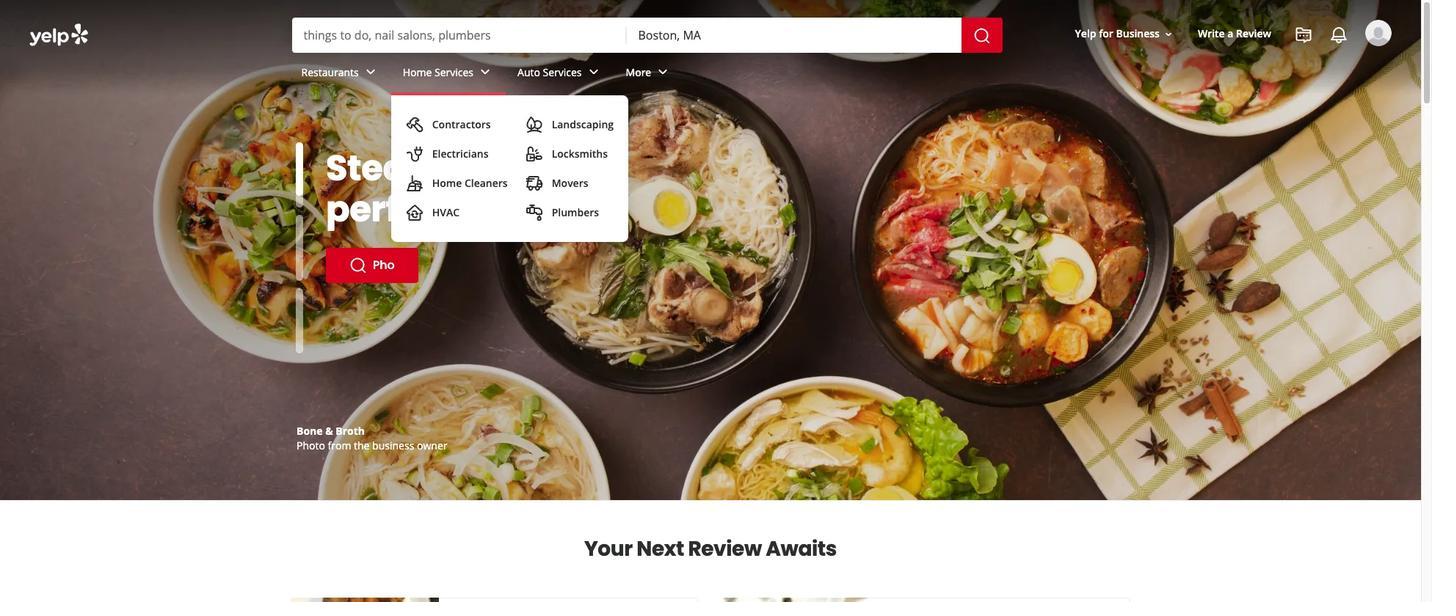 Task type: vqa. For each thing, say whether or not it's contained in the screenshot.
the More in More Features dialog
no



Task type: locate. For each thing, give the bounding box(es) containing it.
review for next
[[688, 535, 762, 564]]

0 horizontal spatial 24 chevron down v2 image
[[362, 63, 379, 81]]

services left 24 chevron down v2 image
[[435, 65, 474, 79]]

locksmiths
[[552, 147, 608, 161]]

hvac
[[432, 206, 460, 220]]

menu inside business categories element
[[391, 95, 629, 242]]

bone & broth link
[[297, 424, 365, 438]]

review for a
[[1236, 27, 1272, 41]]

0 horizontal spatial services
[[435, 65, 474, 79]]

2 24 chevron down v2 image from the left
[[585, 63, 602, 81]]

1 horizontal spatial services
[[543, 65, 582, 79]]

1 24 chevron down v2 image from the left
[[362, 63, 379, 81]]

from
[[328, 439, 351, 453]]

24 chevron down v2 image right 'auto services'
[[585, 63, 602, 81]]

None search field
[[0, 0, 1421, 242], [292, 18, 1005, 53], [0, 0, 1421, 242], [292, 18, 1005, 53]]

2 none field from the left
[[638, 27, 950, 43]]

2 services from the left
[[543, 65, 582, 79]]

1 none field from the left
[[304, 27, 615, 43]]

none field find
[[304, 27, 615, 43]]

16 chevron down v2 image
[[1163, 28, 1175, 40]]

contractors
[[432, 117, 491, 131]]

home for home cleaners
[[432, 176, 462, 190]]

24 chevron down v2 image inside more link
[[654, 63, 672, 81]]

services for home services
[[435, 65, 474, 79]]

movers
[[552, 176, 589, 190]]

user actions element
[[1064, 18, 1413, 109]]

home cleaners
[[432, 176, 508, 190]]

24 heating cooling v2 image
[[406, 204, 423, 222]]

24 chevron down v2 image inside auto services link
[[585, 63, 602, 81]]

24 search v2 image
[[349, 257, 367, 275]]

24 chevron down v2 image for restaurants
[[362, 63, 379, 81]]

0 vertical spatial review
[[1236, 27, 1272, 41]]

3 24 chevron down v2 image from the left
[[654, 63, 672, 81]]

0 horizontal spatial none field
[[304, 27, 615, 43]]

menu containing contractors
[[391, 95, 629, 242]]

bone
[[297, 424, 323, 438]]

None field
[[304, 27, 615, 43], [638, 27, 950, 43]]

business categories element
[[290, 53, 1392, 242]]

review
[[1236, 27, 1272, 41], [688, 535, 762, 564]]

photo of tricky fish image
[[722, 598, 871, 603]]

electricians
[[432, 147, 489, 161]]

services right auto
[[543, 65, 582, 79]]

24 contractor v2 image
[[406, 116, 423, 134]]

review right next
[[688, 535, 762, 564]]

auto services
[[518, 65, 582, 79]]

broth
[[336, 424, 365, 438]]

photo
[[297, 439, 325, 453]]

home up 24 contractor v2 image
[[403, 65, 432, 79]]

24 chevron down v2 image right restaurants
[[362, 63, 379, 81]]

1 horizontal spatial none field
[[638, 27, 950, 43]]

24 electrician v2 image
[[406, 145, 423, 163]]

24 chevron down v2 image inside restaurants link
[[362, 63, 379, 81]]

home
[[403, 65, 432, 79], [432, 176, 462, 190]]

bone & broth photo from the business owner
[[297, 424, 447, 453]]

locksmiths link
[[520, 139, 620, 169]]

24 landscaping v2 image
[[525, 116, 543, 134]]

24 chevron down v2 image right more at the top left
[[654, 63, 672, 81]]

1 vertical spatial home
[[432, 176, 462, 190]]

photo of the heights image
[[291, 598, 439, 603]]

a
[[1228, 27, 1234, 41]]

0 vertical spatial home
[[403, 65, 432, 79]]

notifications image
[[1330, 26, 1348, 44]]

auto
[[518, 65, 540, 79]]

home for home services
[[403, 65, 432, 79]]

24 chevron down v2 image
[[362, 63, 379, 81], [585, 63, 602, 81], [654, 63, 672, 81]]

yelp
[[1075, 27, 1097, 41]]

electricians link
[[400, 139, 514, 169]]

write
[[1198, 27, 1225, 41]]

services
[[435, 65, 474, 79], [543, 65, 582, 79]]

2 horizontal spatial 24 chevron down v2 image
[[654, 63, 672, 81]]

1 vertical spatial review
[[688, 535, 762, 564]]

projects image
[[1295, 26, 1313, 44]]

review right a at the top of page
[[1236, 27, 1272, 41]]

pho
[[373, 257, 395, 274]]

1 services from the left
[[435, 65, 474, 79]]

for
[[1099, 27, 1114, 41]]

&
[[325, 424, 333, 438]]

next
[[637, 535, 684, 564]]

24 moving v2 image
[[525, 175, 543, 192]]

home up hvac
[[432, 176, 462, 190]]

menu
[[391, 95, 629, 242]]

1 horizontal spatial 24 chevron down v2 image
[[585, 63, 602, 81]]

1 horizontal spatial review
[[1236, 27, 1272, 41]]

review inside user actions element
[[1236, 27, 1272, 41]]

more link
[[614, 53, 684, 95]]

0 horizontal spatial review
[[688, 535, 762, 564]]

24 chevron down v2 image for more
[[654, 63, 672, 81]]

brad k. image
[[1366, 20, 1392, 46]]



Task type: describe. For each thing, give the bounding box(es) containing it.
search image
[[973, 27, 991, 44]]

24 chevron down v2 image for auto services
[[585, 63, 602, 81]]

steamy,
[[326, 144, 475, 193]]

auto services link
[[506, 53, 614, 95]]

steamy, salty, perfection
[[326, 144, 581, 234]]

landscaping
[[552, 117, 614, 131]]

Near text field
[[638, 27, 950, 43]]

none field near
[[638, 27, 950, 43]]

home services link
[[391, 53, 506, 95]]

home cleaners link
[[400, 169, 514, 198]]

perfection
[[326, 185, 510, 234]]

yelp for business button
[[1069, 21, 1181, 47]]

contractors link
[[400, 110, 514, 139]]

movers link
[[520, 169, 620, 198]]

select slide image
[[296, 133, 303, 198]]

owner
[[417, 439, 447, 453]]

more
[[626, 65, 651, 79]]

Find text field
[[304, 27, 615, 43]]

the
[[354, 439, 370, 453]]

24 chevron down v2 image
[[477, 63, 494, 81]]

24 home cleaning v2 image
[[406, 175, 423, 192]]

24 locksmith v2 image
[[525, 145, 543, 163]]

your next review awaits
[[584, 535, 837, 564]]

plumbers link
[[520, 198, 620, 228]]

awaits
[[766, 535, 837, 564]]

24 plumbers v2 image
[[525, 204, 543, 222]]

cleaners
[[465, 176, 508, 190]]

yelp for business
[[1075, 27, 1160, 41]]

explore banner section banner
[[0, 0, 1421, 501]]

business
[[372, 439, 414, 453]]

hvac link
[[400, 198, 514, 228]]

write a review link
[[1192, 21, 1278, 47]]

pho link
[[326, 248, 418, 283]]

business
[[1116, 27, 1160, 41]]

plumbers
[[552, 206, 599, 220]]

restaurants
[[301, 65, 359, 79]]

salty,
[[482, 144, 581, 193]]

your
[[584, 535, 633, 564]]

restaurants link
[[290, 53, 391, 95]]

services for auto services
[[543, 65, 582, 79]]

home services
[[403, 65, 474, 79]]

landscaping link
[[520, 110, 620, 139]]

write a review
[[1198, 27, 1272, 41]]



